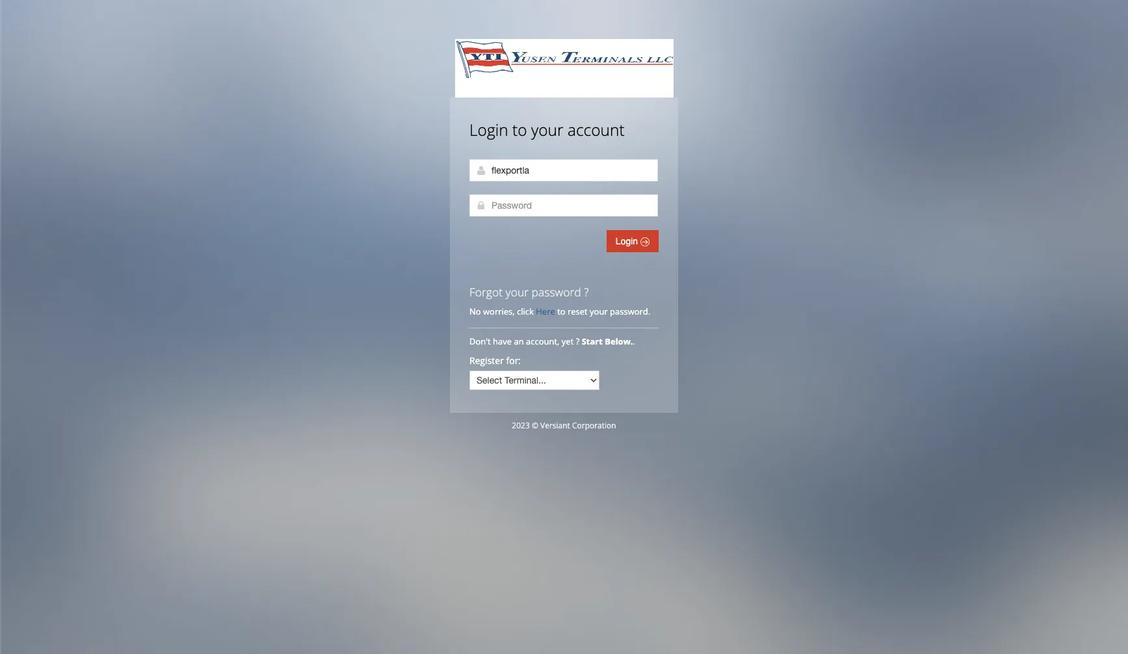 Task type: describe. For each thing, give the bounding box(es) containing it.
below.
[[605, 336, 633, 347]]

here
[[536, 306, 555, 317]]

account
[[568, 119, 625, 140]]

reset
[[568, 306, 588, 317]]

forgot
[[470, 284, 503, 300]]

lock image
[[476, 200, 486, 211]]

password
[[532, 284, 581, 300]]

to inside forgot your password ? no worries, click here to reset your password.
[[557, 306, 566, 317]]

no
[[470, 306, 481, 317]]

click
[[517, 306, 534, 317]]

forgot your password ? no worries, click here to reset your password.
[[470, 284, 650, 317]]

Username text field
[[470, 159, 658, 181]]

login to your account
[[470, 119, 625, 140]]

versiant
[[540, 420, 570, 431]]

register for:
[[470, 354, 521, 367]]

for:
[[506, 354, 521, 367]]

here link
[[536, 306, 555, 317]]

worries,
[[483, 306, 515, 317]]

1 horizontal spatial your
[[531, 119, 564, 140]]

swapright image
[[641, 237, 650, 246]]

start
[[582, 336, 603, 347]]

2023 © versiant corporation
[[512, 420, 616, 431]]

.
[[633, 336, 635, 347]]

corporation
[[572, 420, 616, 431]]



Task type: locate. For each thing, give the bounding box(es) containing it.
your right reset at the right of page
[[590, 306, 608, 317]]

have
[[493, 336, 512, 347]]

? up reset at the right of page
[[584, 284, 589, 300]]

account,
[[526, 336, 560, 347]]

0 vertical spatial your
[[531, 119, 564, 140]]

1 vertical spatial login
[[616, 236, 641, 246]]

2 vertical spatial your
[[590, 306, 608, 317]]

user image
[[476, 165, 486, 176]]

2023
[[512, 420, 530, 431]]

0 vertical spatial to
[[512, 119, 527, 140]]

your up "click"
[[506, 284, 529, 300]]

1 horizontal spatial to
[[557, 306, 566, 317]]

?
[[584, 284, 589, 300], [576, 336, 580, 347]]

password.
[[610, 306, 650, 317]]

login for login to your account
[[470, 119, 508, 140]]

0 horizontal spatial your
[[506, 284, 529, 300]]

to right 'here'
[[557, 306, 566, 317]]

don't have an account, yet ? start below. .
[[470, 336, 638, 347]]

1 horizontal spatial ?
[[584, 284, 589, 300]]

login inside button
[[616, 236, 641, 246]]

2 horizontal spatial your
[[590, 306, 608, 317]]

login
[[470, 119, 508, 140], [616, 236, 641, 246]]

0 horizontal spatial ?
[[576, 336, 580, 347]]

login button
[[607, 230, 659, 252]]

0 horizontal spatial to
[[512, 119, 527, 140]]

? right yet
[[576, 336, 580, 347]]

1 vertical spatial your
[[506, 284, 529, 300]]

don't
[[470, 336, 491, 347]]

your
[[531, 119, 564, 140], [506, 284, 529, 300], [590, 306, 608, 317]]

an
[[514, 336, 524, 347]]

Password password field
[[470, 194, 658, 217]]

login for login
[[616, 236, 641, 246]]

1 vertical spatial ?
[[576, 336, 580, 347]]

yet
[[562, 336, 574, 347]]

0 horizontal spatial login
[[470, 119, 508, 140]]

1 vertical spatial to
[[557, 306, 566, 317]]

©
[[532, 420, 538, 431]]

0 vertical spatial login
[[470, 119, 508, 140]]

your up username text box
[[531, 119, 564, 140]]

register
[[470, 354, 504, 367]]

0 vertical spatial ?
[[584, 284, 589, 300]]

? inside forgot your password ? no worries, click here to reset your password.
[[584, 284, 589, 300]]

to up username text box
[[512, 119, 527, 140]]

1 horizontal spatial login
[[616, 236, 641, 246]]

to
[[512, 119, 527, 140], [557, 306, 566, 317]]



Task type: vqa. For each thing, say whether or not it's contained in the screenshot.
Register for:
yes



